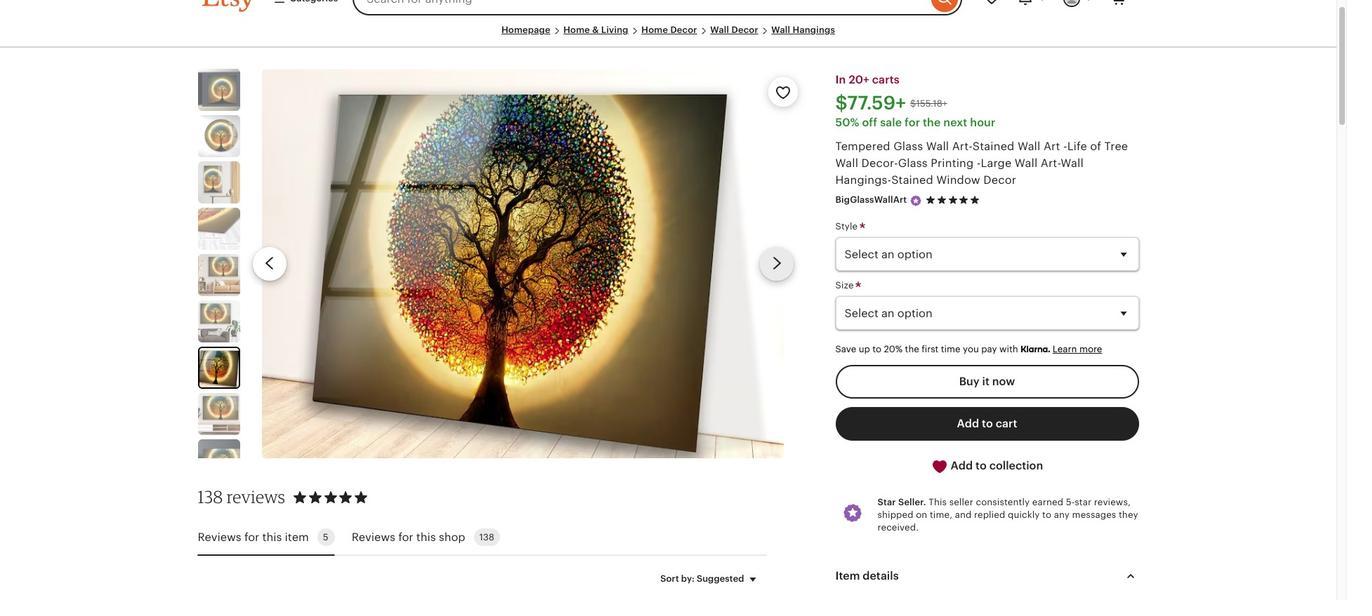Task type: vqa. For each thing, say whether or not it's contained in the screenshot.
first
yes



Task type: locate. For each thing, give the bounding box(es) containing it.
this
[[929, 497, 947, 508]]

this left item
[[263, 532, 282, 544]]

glass up star_seller image at right
[[899, 158, 928, 170]]

art-
[[953, 141, 973, 153], [1041, 158, 1061, 170]]

tree
[[1105, 141, 1129, 153]]

1 horizontal spatial decor
[[732, 25, 759, 35]]

1 vertical spatial art-
[[1041, 158, 1061, 170]]

to down earned
[[1043, 510, 1052, 521]]

1 horizontal spatial the
[[923, 117, 941, 129]]

wall down tempered
[[836, 158, 859, 170]]

1 vertical spatial add
[[951, 460, 973, 472]]

0 vertical spatial art-
[[953, 141, 973, 153]]

for right the sale at right
[[905, 117, 921, 129]]

0 horizontal spatial home
[[564, 25, 590, 35]]

time,
[[930, 510, 953, 521]]

to inside this seller consistently earned 5-star reviews, shipped on time, and replied quickly to any messages they received.
[[1043, 510, 1052, 521]]

and
[[956, 510, 972, 521]]

0 horizontal spatial this
[[263, 532, 282, 544]]

to
[[873, 344, 882, 355], [982, 418, 994, 430], [976, 460, 987, 472], [1043, 510, 1052, 521]]

138 left reviews
[[198, 487, 223, 508]]

reviews
[[198, 532, 242, 544], [352, 532, 396, 544]]

1 vertical spatial -
[[977, 158, 981, 170]]

- up window
[[977, 158, 981, 170]]

2 horizontal spatial decor
[[984, 174, 1017, 186]]

style
[[836, 221, 861, 232]]

&
[[593, 25, 599, 35]]

sort by: suggested
[[661, 574, 745, 585]]

1 horizontal spatial this
[[417, 532, 436, 544]]

tempered glass wall art-stained wall art life of tree wall image 5 image
[[198, 255, 240, 297]]

stained
[[973, 141, 1015, 153], [892, 174, 934, 186]]

item
[[285, 532, 309, 544]]

sort by: suggested button
[[650, 565, 772, 595]]

1 horizontal spatial home
[[642, 25, 668, 35]]

None search field
[[353, 0, 962, 15]]

the down '$155.18+'
[[923, 117, 941, 129]]

0 horizontal spatial for
[[245, 532, 260, 544]]

add
[[958, 418, 980, 430], [951, 460, 973, 472]]

0 horizontal spatial reviews
[[198, 532, 242, 544]]

1 horizontal spatial 138
[[480, 533, 495, 544]]

for left shop
[[399, 532, 414, 544]]

home down search for anything text field
[[642, 25, 668, 35]]

decor down search for anything text field
[[671, 25, 698, 35]]

1 reviews from the left
[[198, 532, 242, 544]]

art- up printing
[[953, 141, 973, 153]]

stained up star_seller image at right
[[892, 174, 934, 186]]

to right up
[[873, 344, 882, 355]]

tab list
[[198, 521, 767, 557]]

reviews down the 138 reviews
[[198, 532, 242, 544]]

tempered glass wall art-stained wall art life of tree wall image 4 image
[[198, 208, 240, 250]]

learn more button
[[1053, 344, 1103, 355]]

Search for anything text field
[[353, 0, 928, 15]]

- right art
[[1064, 141, 1068, 153]]

reviews right 5
[[352, 532, 396, 544]]

138 inside tab list
[[480, 533, 495, 544]]

glass down 50% off sale for the next hour
[[894, 141, 924, 153]]

in 20+ carts
[[836, 74, 900, 86]]

decor for home decor
[[671, 25, 698, 35]]

window
[[937, 174, 981, 186]]

home left &
[[564, 25, 590, 35]]

0 horizontal spatial the
[[906, 344, 920, 355]]

1 horizontal spatial for
[[399, 532, 414, 544]]

decor left wall hangings link on the top
[[732, 25, 759, 35]]

you
[[964, 344, 980, 355]]

tempered glass wall art-stained wall art life of tree wall image 1 image
[[198, 69, 240, 111]]

cart
[[996, 418, 1018, 430]]

0 horizontal spatial stained
[[892, 174, 934, 186]]

item details button
[[823, 560, 1152, 594]]

for
[[905, 117, 921, 129], [245, 532, 260, 544], [399, 532, 414, 544]]

2 reviews from the left
[[352, 532, 396, 544]]

tempered glass wall art-stained wall art -life of tree wall decor-glass printing -large wall art-wall hangings-stained window decor
[[836, 141, 1129, 186]]

0 horizontal spatial decor
[[671, 25, 698, 35]]

menu bar containing homepage
[[202, 24, 1135, 48]]

wall hangings link
[[772, 25, 836, 35]]

reviews
[[227, 487, 285, 508]]

glass
[[894, 141, 924, 153], [899, 158, 928, 170]]

menu bar
[[202, 24, 1135, 48]]

save
[[836, 344, 857, 355]]

0 vertical spatial 138
[[198, 487, 223, 508]]

tempered glass wall art-stained wall art life of tree wall image 7 image
[[262, 69, 784, 459], [199, 349, 239, 388]]

wall
[[711, 25, 730, 35], [772, 25, 791, 35], [927, 141, 950, 153], [1018, 141, 1041, 153], [836, 158, 859, 170], [1015, 158, 1038, 170], [1061, 158, 1084, 170]]

the left first
[[906, 344, 920, 355]]

now
[[993, 376, 1016, 388]]

reviews for this shop
[[352, 532, 466, 544]]

star
[[1075, 497, 1092, 508]]

for down reviews
[[245, 532, 260, 544]]

sale
[[881, 117, 902, 129]]

this left shop
[[417, 532, 436, 544]]

the for for
[[923, 117, 941, 129]]

2 this from the left
[[417, 532, 436, 544]]

reviews,
[[1095, 497, 1131, 508]]

138 right shop
[[480, 533, 495, 544]]

decor
[[671, 25, 698, 35], [732, 25, 759, 35], [984, 174, 1017, 186]]

klarna.
[[1021, 344, 1051, 355]]

this seller consistently earned 5-star reviews, shipped on time, and replied quickly to any messages they received.
[[878, 497, 1139, 533]]

0 vertical spatial the
[[923, 117, 941, 129]]

home
[[564, 25, 590, 35], [642, 25, 668, 35]]

0 vertical spatial add
[[958, 418, 980, 430]]

0 horizontal spatial art-
[[953, 141, 973, 153]]

50% off sale for the next hour
[[836, 117, 996, 129]]

messages
[[1073, 510, 1117, 521]]

banner
[[177, 0, 1161, 24]]

add left cart
[[958, 418, 980, 430]]

$77.59+ $155.18+
[[836, 93, 948, 114]]

1 home from the left
[[564, 25, 590, 35]]

living
[[602, 25, 629, 35]]

138
[[198, 487, 223, 508], [480, 533, 495, 544]]

0 horizontal spatial 138
[[198, 487, 223, 508]]

learn
[[1053, 344, 1078, 355]]

art- down art
[[1041, 158, 1061, 170]]

the
[[923, 117, 941, 129], [906, 344, 920, 355]]

2 home from the left
[[642, 25, 668, 35]]

add up seller
[[951, 460, 973, 472]]

this for shop
[[417, 532, 436, 544]]

tempered glass wall art-stained wall art life of tree wall image 2 image
[[198, 115, 240, 158]]

20+
[[849, 74, 870, 86]]

bigglasswallart link
[[836, 195, 908, 206]]

1 horizontal spatial -
[[1064, 141, 1068, 153]]

1 vertical spatial the
[[906, 344, 920, 355]]

consistently
[[976, 497, 1030, 508]]

home decor
[[642, 25, 698, 35]]

home for home decor
[[642, 25, 668, 35]]

star
[[878, 497, 897, 508]]

add to collection button
[[836, 450, 1140, 484]]

seller
[[950, 497, 974, 508]]

wall up printing
[[927, 141, 950, 153]]

0 vertical spatial stained
[[973, 141, 1015, 153]]

suggested
[[697, 574, 745, 585]]

1 vertical spatial 138
[[480, 533, 495, 544]]

reviews for reviews for this item
[[198, 532, 242, 544]]

tempered glass wall art-stained wall art life of tree wall image 6 image
[[198, 301, 240, 343]]

the for 20%
[[906, 344, 920, 355]]

home & living
[[564, 25, 629, 35]]

1 this from the left
[[263, 532, 282, 544]]

this for item
[[263, 532, 282, 544]]

buy
[[960, 376, 980, 388]]

stained up large
[[973, 141, 1015, 153]]

printing
[[931, 158, 974, 170]]

1 horizontal spatial art-
[[1041, 158, 1061, 170]]

home decor link
[[642, 25, 698, 35]]

1 horizontal spatial reviews
[[352, 532, 396, 544]]

decor down large
[[984, 174, 1017, 186]]

home for home & living
[[564, 25, 590, 35]]

time
[[942, 344, 961, 355]]



Task type: describe. For each thing, give the bounding box(es) containing it.
reviews for reviews for this shop
[[352, 532, 396, 544]]

homepage
[[502, 25, 551, 35]]

of
[[1091, 141, 1102, 153]]

carts
[[873, 74, 900, 86]]

pay
[[982, 344, 998, 355]]

decor-
[[862, 158, 899, 170]]

size
[[836, 280, 857, 291]]

50%
[[836, 117, 860, 129]]

to left "collection"
[[976, 460, 987, 472]]

$155.18+
[[911, 98, 948, 109]]

life
[[1068, 141, 1088, 153]]

decor for wall decor
[[732, 25, 759, 35]]

138 for 138
[[480, 533, 495, 544]]

up
[[859, 344, 871, 355]]

wall hangings
[[772, 25, 836, 35]]

wall right 'home decor' link
[[711, 25, 730, 35]]

hangings
[[793, 25, 836, 35]]

tab list containing reviews for this item
[[198, 521, 767, 557]]

hour
[[971, 117, 996, 129]]

138 for 138 reviews
[[198, 487, 223, 508]]

wall left hangings
[[772, 25, 791, 35]]

wall decor link
[[711, 25, 759, 35]]

star_seller image
[[910, 195, 923, 207]]

wall down life at the right of the page
[[1061, 158, 1084, 170]]

replied
[[975, 510, 1006, 521]]

decor inside tempered glass wall art-stained wall art -life of tree wall decor-glass printing -large wall art-wall hangings-stained window decor
[[984, 174, 1017, 186]]

hangings-
[[836, 174, 892, 186]]

5-
[[1067, 497, 1075, 508]]

0 horizontal spatial tempered glass wall art-stained wall art life of tree wall image 7 image
[[199, 349, 239, 388]]

0 vertical spatial glass
[[894, 141, 924, 153]]

they
[[1119, 510, 1139, 521]]

home & living link
[[564, 25, 629, 35]]

more
[[1080, 344, 1103, 355]]

$77.59+
[[836, 93, 907, 114]]

for for reviews for this item
[[245, 532, 260, 544]]

add to cart button
[[836, 407, 1140, 441]]

0 vertical spatial -
[[1064, 141, 1068, 153]]

earned
[[1033, 497, 1064, 508]]

any
[[1055, 510, 1070, 521]]

tempered glass wall art-stained wall art life of tree wall image 8 image
[[198, 394, 240, 436]]

tempered glass wall art-stained wall art life of tree wall image 3 image
[[198, 162, 240, 204]]

first
[[922, 344, 939, 355]]

0 horizontal spatial -
[[977, 158, 981, 170]]

buy it now
[[960, 376, 1016, 388]]

1 vertical spatial stained
[[892, 174, 934, 186]]

quickly
[[1008, 510, 1040, 521]]

wall right large
[[1015, 158, 1038, 170]]

seller.
[[899, 497, 927, 508]]

on
[[917, 510, 928, 521]]

shop
[[439, 532, 466, 544]]

it
[[983, 376, 990, 388]]

add to collection
[[949, 460, 1044, 472]]

item
[[836, 571, 861, 583]]

next
[[944, 117, 968, 129]]

save up to 20% the first time you pay with klarna. learn more
[[836, 344, 1103, 355]]

item details
[[836, 571, 899, 583]]

to left cart
[[982, 418, 994, 430]]

with
[[1000, 344, 1019, 355]]

1 horizontal spatial stained
[[973, 141, 1015, 153]]

star seller.
[[878, 497, 927, 508]]

add for add to cart
[[958, 418, 980, 430]]

art
[[1044, 141, 1061, 153]]

sort
[[661, 574, 679, 585]]

reviews for this item
[[198, 532, 309, 544]]

by:
[[682, 574, 695, 585]]

tempered
[[836, 141, 891, 153]]

in
[[836, 74, 846, 86]]

details
[[863, 571, 899, 583]]

138 reviews
[[198, 487, 285, 508]]

add to cart
[[958, 418, 1018, 430]]

1 vertical spatial glass
[[899, 158, 928, 170]]

add for add to collection
[[951, 460, 973, 472]]

collection
[[990, 460, 1044, 472]]

5
[[323, 533, 329, 544]]

for for reviews for this shop
[[399, 532, 414, 544]]

received.
[[878, 523, 919, 533]]

1 horizontal spatial tempered glass wall art-stained wall art life of tree wall image 7 image
[[262, 69, 784, 459]]

wall decor
[[711, 25, 759, 35]]

bigglasswallart
[[836, 195, 908, 206]]

shipped
[[878, 510, 914, 521]]

large
[[981, 158, 1012, 170]]

off
[[863, 117, 878, 129]]

2 horizontal spatial for
[[905, 117, 921, 129]]

wall left art
[[1018, 141, 1041, 153]]

20%
[[884, 344, 903, 355]]

buy it now button
[[836, 365, 1140, 399]]



